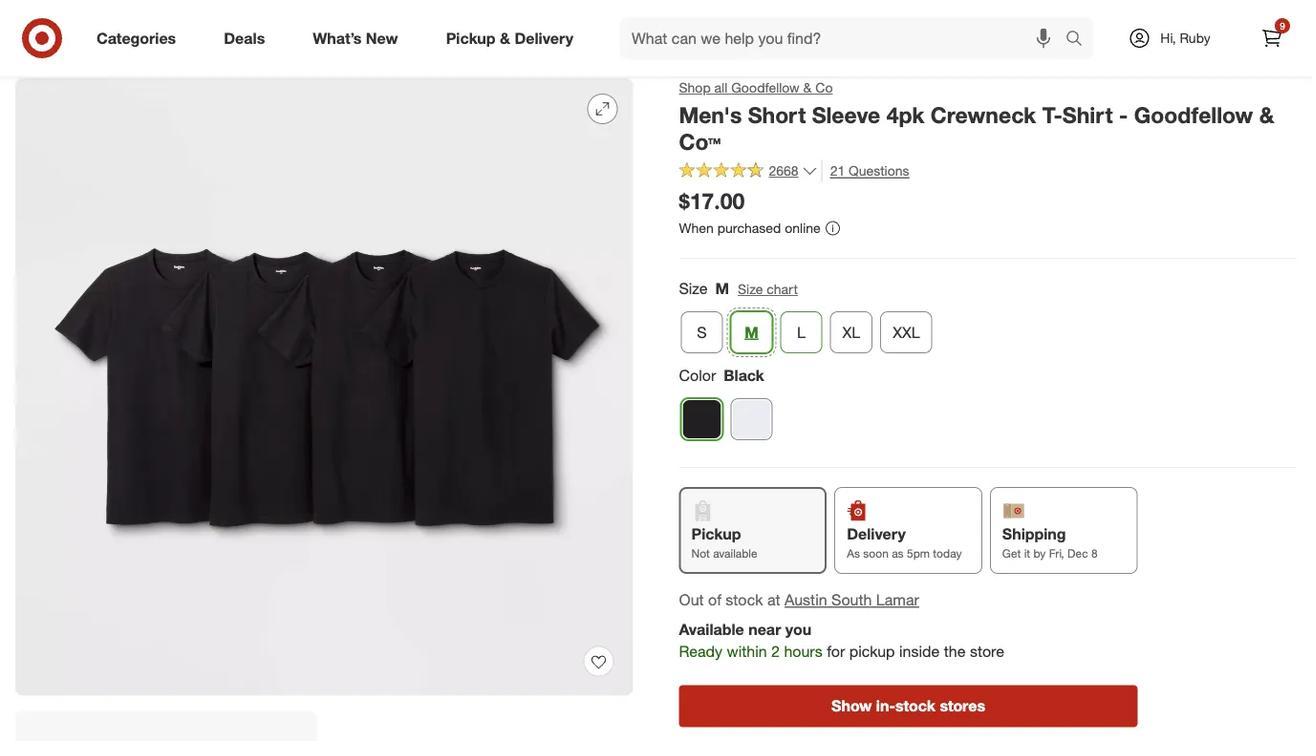 Task type: locate. For each thing, give the bounding box(es) containing it.
21 questions
[[830, 162, 909, 179]]

0 vertical spatial goodfellow
[[731, 79, 800, 96]]

group
[[677, 278, 1297, 361]]

soon
[[863, 547, 889, 561]]

group containing size
[[677, 278, 1297, 361]]

1 horizontal spatial size
[[738, 281, 763, 298]]

target link
[[15, 41, 52, 58]]

available
[[713, 547, 758, 561]]

1 vertical spatial delivery
[[847, 525, 906, 543]]

1 horizontal spatial m
[[745, 323, 759, 342]]

stock
[[726, 591, 763, 610], [895, 697, 936, 716]]

1 vertical spatial pickup
[[691, 525, 741, 543]]

fri,
[[1049, 547, 1064, 561]]

goodfellow up short
[[731, 79, 800, 96]]

size inside the size m size chart
[[738, 281, 763, 298]]

3 / from the left
[[352, 41, 356, 58]]

21
[[830, 162, 845, 179]]

size
[[679, 280, 708, 298], [738, 281, 763, 298]]

pickup right new
[[446, 29, 496, 47]]

available
[[679, 621, 744, 639]]

new
[[366, 29, 398, 47]]

0 horizontal spatial size
[[679, 280, 708, 298]]

color black
[[679, 367, 764, 385]]

0 horizontal spatial goodfellow
[[731, 79, 800, 96]]

by
[[1034, 547, 1046, 561]]

clothing,
[[64, 41, 117, 58]]

out
[[679, 591, 704, 610]]

-
[[1119, 101, 1128, 128]]

xxl
[[893, 323, 920, 342]]

s link
[[681, 312, 723, 354]]

shop
[[679, 79, 711, 96]]

hours
[[784, 642, 823, 661]]

in-
[[876, 697, 895, 716]]

what's new
[[313, 29, 398, 47]]

m left size chart button at the top of the page
[[715, 280, 729, 298]]

2668
[[769, 162, 799, 179]]

1 horizontal spatial stock
[[895, 697, 936, 716]]

black image
[[682, 399, 722, 440]]

/ left men's
[[251, 41, 256, 58]]

when
[[679, 220, 714, 237]]

0 vertical spatial m
[[715, 280, 729, 298]]

show
[[832, 697, 872, 716]]

0 vertical spatial delivery
[[515, 29, 573, 47]]

stock inside button
[[895, 697, 936, 716]]

search
[[1057, 31, 1103, 49]]

4pk
[[887, 101, 925, 128]]

1 horizontal spatial delivery
[[847, 525, 906, 543]]

t-
[[1042, 101, 1063, 128]]

0 vertical spatial pickup
[[446, 29, 496, 47]]

co
[[816, 79, 833, 96]]

size up s
[[679, 280, 708, 298]]

size chart button
[[737, 279, 799, 300]]

shipping get it by fri, dec 8
[[1002, 525, 1098, 561]]

pickup for not
[[691, 525, 741, 543]]

xxl link
[[880, 312, 932, 354]]

/ right target
[[56, 41, 60, 58]]

&
[[500, 29, 510, 47], [162, 41, 171, 58], [803, 79, 812, 96], [1259, 101, 1274, 128]]

0 vertical spatial stock
[[726, 591, 763, 610]]

m link
[[731, 312, 773, 354]]

size left chart
[[738, 281, 763, 298]]

men's
[[260, 41, 294, 58]]

pickup
[[849, 642, 895, 661]]

2 horizontal spatial /
[[352, 41, 356, 58]]

austin
[[785, 591, 827, 610]]

8
[[1091, 547, 1098, 561]]

pickup not available
[[691, 525, 758, 561]]

at
[[767, 591, 780, 610]]

get
[[1002, 547, 1021, 561]]

show in-stock stores
[[832, 697, 985, 716]]

pickup for &
[[446, 29, 496, 47]]

1 horizontal spatial pickup
[[691, 525, 741, 543]]

stores
[[940, 697, 985, 716]]

0 horizontal spatial pickup
[[446, 29, 496, 47]]

m
[[715, 280, 729, 298], [745, 323, 759, 342]]

crewneck
[[931, 101, 1036, 128]]

store
[[970, 642, 1005, 661]]

when purchased online
[[679, 220, 821, 237]]

available near you ready within 2 hours for pickup inside the store
[[679, 621, 1005, 661]]

color
[[679, 367, 716, 385]]

what's new link
[[297, 17, 422, 59]]

goodfellow right -
[[1134, 101, 1253, 128]]

stock left at
[[726, 591, 763, 610]]

deals link
[[208, 17, 289, 59]]

5pm
[[907, 547, 930, 561]]

near
[[749, 621, 781, 639]]

1 vertical spatial goodfellow
[[1134, 101, 1253, 128]]

1 vertical spatial stock
[[895, 697, 936, 716]]

co™
[[679, 129, 721, 156]]

goodfellow
[[731, 79, 800, 96], [1134, 101, 1253, 128]]

clothing
[[298, 41, 348, 58]]

categories link
[[80, 17, 200, 59]]

stock left stores
[[895, 697, 936, 716]]

it
[[1024, 547, 1030, 561]]

categories
[[97, 29, 176, 47]]

0 horizontal spatial /
[[56, 41, 60, 58]]

all
[[715, 79, 728, 96]]

stock for in-
[[895, 697, 936, 716]]

clothing, shoes & accessories link
[[64, 41, 248, 58]]

lamar
[[876, 591, 919, 610]]

pickup up the not at the right bottom of page
[[691, 525, 741, 543]]

9 link
[[1251, 17, 1293, 59]]

/ left tops 'link'
[[352, 41, 356, 58]]

what's
[[313, 29, 362, 47]]

0 horizontal spatial delivery
[[515, 29, 573, 47]]

pickup inside pickup not available
[[691, 525, 741, 543]]

0 horizontal spatial stock
[[726, 591, 763, 610]]

m up black
[[745, 323, 759, 342]]

1 horizontal spatial /
[[251, 41, 256, 58]]

image gallery element
[[15, 78, 633, 742]]

delivery
[[515, 29, 573, 47], [847, 525, 906, 543]]



Task type: describe. For each thing, give the bounding box(es) containing it.
purchased
[[718, 220, 781, 237]]

dec
[[1068, 547, 1088, 561]]

chart
[[767, 281, 798, 298]]

$17.00
[[679, 188, 745, 214]]

short
[[748, 101, 806, 128]]

1 horizontal spatial goodfellow
[[1134, 101, 1253, 128]]

austin south lamar button
[[785, 590, 919, 612]]

as
[[847, 547, 860, 561]]

xl
[[843, 323, 860, 342]]

not
[[691, 547, 710, 561]]

hi,
[[1161, 30, 1176, 46]]

delivery inside delivery as soon as 5pm today
[[847, 525, 906, 543]]

0 horizontal spatial m
[[715, 280, 729, 298]]

pickup & delivery link
[[430, 17, 597, 59]]

1 vertical spatial m
[[745, 323, 759, 342]]

xl link
[[830, 312, 873, 354]]

as
[[892, 547, 904, 561]]

1 / from the left
[[56, 41, 60, 58]]

ready
[[679, 642, 723, 661]]

shipping
[[1002, 525, 1066, 543]]

south
[[832, 591, 872, 610]]

advertisement region
[[0, 0, 1312, 21]]

l
[[797, 323, 806, 342]]

you
[[785, 621, 812, 639]]

show in-stock stores button
[[679, 686, 1138, 728]]

pickup & delivery
[[446, 29, 573, 47]]

l link
[[780, 312, 822, 354]]

men's clothing link
[[260, 41, 348, 58]]

inside
[[899, 642, 940, 661]]

ruby
[[1180, 30, 1211, 46]]

delivery as soon as 5pm today
[[847, 525, 962, 561]]

tops link
[[360, 41, 388, 58]]

21 questions link
[[822, 160, 909, 182]]

shoes
[[121, 41, 159, 58]]

white image
[[732, 399, 772, 440]]

size m size chart
[[679, 280, 798, 298]]

2668 link
[[679, 160, 818, 183]]

s
[[697, 323, 707, 342]]

men's short sleeve 4pk crewneck t-shirt - goodfellow & co™, 1 of 3 image
[[15, 78, 633, 696]]

questions
[[849, 162, 909, 179]]

target / clothing, shoes & accessories / men's clothing / tops
[[15, 41, 388, 58]]

men's
[[679, 101, 742, 128]]

for
[[827, 642, 845, 661]]

out of stock at austin south lamar
[[679, 591, 919, 610]]

9
[[1280, 20, 1285, 32]]

search button
[[1057, 17, 1103, 63]]

What can we help you find? suggestions appear below search field
[[620, 17, 1070, 59]]

accessories
[[174, 41, 248, 58]]

black
[[724, 367, 764, 385]]

target
[[15, 41, 52, 58]]

shirt
[[1063, 101, 1113, 128]]

tops
[[360, 41, 388, 58]]

stock for of
[[726, 591, 763, 610]]

of
[[708, 591, 721, 610]]

deals
[[224, 29, 265, 47]]

today
[[933, 547, 962, 561]]

2 / from the left
[[251, 41, 256, 58]]

shop all goodfellow & co men's short sleeve 4pk crewneck t-shirt - goodfellow & co™
[[679, 79, 1274, 156]]

within
[[727, 642, 767, 661]]

the
[[944, 642, 966, 661]]

sleeve
[[812, 101, 880, 128]]

online
[[785, 220, 821, 237]]

2
[[771, 642, 780, 661]]



Task type: vqa. For each thing, say whether or not it's contained in the screenshot.
"in-"
yes



